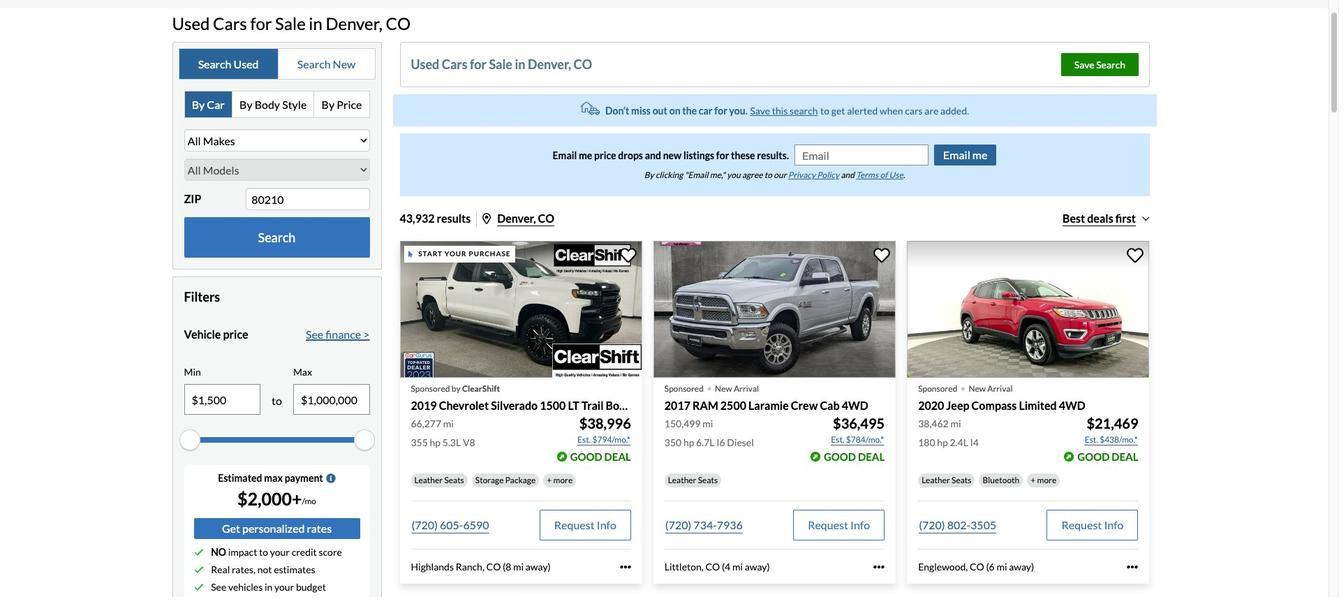 Task type: locate. For each thing, give the bounding box(es) containing it.
style
[[282, 98, 307, 111]]

leather seats for $21,469
[[922, 475, 972, 485]]

2 horizontal spatial request info
[[1062, 518, 1124, 531]]

price
[[594, 149, 616, 161], [223, 328, 248, 341]]

3 deal from the left
[[1112, 450, 1139, 463]]

seats down 2.4l
[[952, 475, 972, 485]]

max
[[264, 472, 283, 484]]

0 vertical spatial save
[[1075, 59, 1095, 71]]

car
[[699, 105, 713, 117]]

seats down 6.7l
[[698, 475, 718, 485]]

ranch,
[[456, 561, 485, 573]]

this
[[772, 105, 788, 117]]

good for $36,495
[[824, 450, 856, 463]]

est. down $36,495
[[831, 434, 845, 445]]

1 + more from the left
[[547, 475, 573, 485]]

car
[[207, 98, 225, 111]]

2 horizontal spatial est.
[[1085, 434, 1099, 445]]

4wd up 150,499
[[682, 399, 709, 412]]

+ more for ·
[[1031, 475, 1057, 485]]

by body style
[[240, 98, 307, 111]]

1 horizontal spatial more
[[1038, 475, 1057, 485]]

price left drops
[[594, 149, 616, 161]]

see left finance
[[306, 328, 324, 341]]

4wd right limited
[[1059, 399, 1086, 412]]

boss
[[606, 399, 629, 412]]

save search
[[1075, 59, 1126, 71]]

3 sponsored from the left
[[919, 383, 958, 394]]

arrival inside sponsored · new arrival 2017 ram 2500 laramie crew cab 4wd
[[734, 383, 759, 394]]

sponsored up 2019
[[411, 383, 450, 394]]

1 horizontal spatial leather seats
[[668, 475, 718, 485]]

3 good from the left
[[1078, 450, 1110, 463]]

more
[[554, 475, 573, 485], [1038, 475, 1057, 485]]

0 horizontal spatial request info button
[[540, 510, 631, 541]]

away) right (8
[[526, 561, 551, 573]]

1 · from the left
[[707, 374, 713, 399]]

leather down 180
[[922, 475, 950, 485]]

sponsored inside sponsored · new arrival 2017 ram 2500 laramie crew cab 4wd
[[665, 383, 704, 394]]

2 horizontal spatial away)
[[1009, 561, 1035, 573]]

0 horizontal spatial new
[[333, 57, 356, 70]]

1 horizontal spatial new
[[715, 383, 732, 394]]

1 info from the left
[[597, 518, 617, 531]]

zip
[[184, 192, 201, 206]]

3 (720) from the left
[[919, 518, 945, 531]]

3 leather from the left
[[922, 475, 950, 485]]

1 horizontal spatial request
[[808, 518, 849, 531]]

2 good from the left
[[824, 450, 856, 463]]

you.
[[730, 105, 748, 117]]

check image left no
[[194, 548, 204, 557]]

2 est. from the left
[[831, 434, 845, 445]]

1 cab from the left
[[661, 399, 680, 412]]

0 horizontal spatial request info
[[554, 518, 617, 531]]

good deal down est. $794/mo.* button at left bottom
[[570, 450, 631, 463]]

search for search used
[[198, 57, 231, 70]]

by price tab
[[315, 92, 369, 118]]

seats for $38,996
[[445, 475, 464, 485]]

search inside search new 'tab'
[[297, 57, 331, 70]]

good down est. $784/mo.* button
[[824, 450, 856, 463]]

mi down jeep
[[951, 418, 961, 429]]

0 horizontal spatial me
[[579, 149, 593, 161]]

3 hp from the left
[[937, 436, 948, 448]]

sponsored inside the sponsored by clearshift 2019 chevrolet silverado 1500 lt trail boss crew cab 4wd
[[411, 383, 450, 394]]

+ right bluetooth
[[1031, 475, 1036, 485]]

request for $38,996
[[554, 518, 595, 531]]

used inside tab
[[234, 57, 259, 70]]

save
[[1075, 59, 1095, 71], [750, 105, 770, 117]]

1 horizontal spatial see
[[306, 328, 324, 341]]

2 horizontal spatial (720)
[[919, 518, 945, 531]]

0 horizontal spatial in
[[265, 581, 273, 593]]

see down real
[[211, 581, 227, 593]]

finance
[[326, 328, 361, 341]]

· for $36,495
[[707, 374, 713, 399]]

cab up $36,495
[[820, 399, 840, 412]]

cab inside sponsored · new arrival 2017 ram 2500 laramie crew cab 4wd
[[820, 399, 840, 412]]

· left the 2500
[[707, 374, 713, 399]]

privacy policy link
[[788, 170, 840, 180]]

sponsored for $36,495
[[665, 383, 704, 394]]

2 cab from the left
[[820, 399, 840, 412]]

request for $21,469
[[1062, 518, 1102, 531]]

0 horizontal spatial good deal
[[570, 450, 631, 463]]

more right bluetooth
[[1038, 475, 1057, 485]]

1 est. from the left
[[578, 434, 591, 445]]

1 vertical spatial check image
[[194, 565, 204, 575]]

save search button
[[1062, 53, 1139, 76]]

1 horizontal spatial crew
[[791, 399, 818, 412]]

sponsored for $38,996
[[411, 383, 450, 394]]

your
[[445, 250, 467, 258], [270, 546, 290, 558], [274, 581, 294, 593]]

2 hp from the left
[[684, 436, 695, 448]]

1 horizontal spatial arrival
[[988, 383, 1013, 394]]

1 vertical spatial your
[[270, 546, 290, 558]]

to left get
[[821, 105, 830, 117]]

180
[[919, 436, 936, 448]]

arrival inside the sponsored · new arrival 2020 jeep compass limited 4wd
[[988, 383, 1013, 394]]

email
[[944, 148, 971, 162], [553, 149, 577, 161]]

tab list containing by car
[[184, 91, 370, 118]]

· inside sponsored · new arrival 2017 ram 2500 laramie crew cab 4wd
[[707, 374, 713, 399]]

leather seats down 2.4l
[[922, 475, 972, 485]]

vehicle
[[184, 328, 221, 341]]

max
[[293, 366, 312, 378]]

ellipsis h image for $21,469
[[1128, 561, 1139, 573]]

email for email me price drops and new listings for these results.
[[553, 149, 577, 161]]

2 arrival from the left
[[988, 383, 1013, 394]]

(720) inside (720) 802-3505 button
[[919, 518, 945, 531]]

good deal down 'est. $438/mo.*' button at the bottom right of page
[[1078, 450, 1139, 463]]

don't miss out on the car for you. save this search to get alerted when cars are added.
[[606, 105, 969, 117]]

· left compass
[[961, 374, 966, 399]]

1 horizontal spatial me
[[973, 148, 988, 162]]

away) right (4
[[745, 561, 770, 573]]

credit
[[292, 546, 317, 558]]

1 (720) from the left
[[412, 518, 438, 531]]

1 horizontal spatial cab
[[820, 399, 840, 412]]

0 horizontal spatial + more
[[547, 475, 573, 485]]

sponsored up 2017
[[665, 383, 704, 394]]

est. down $21,469
[[1085, 434, 1099, 445]]

3 request from the left
[[1062, 518, 1102, 531]]

crew right laramie
[[791, 399, 818, 412]]

by left clicking
[[644, 170, 654, 180]]

est. $784/mo.* button
[[831, 433, 885, 447]]

1 vertical spatial save
[[750, 105, 770, 117]]

2 leather seats from the left
[[668, 475, 718, 485]]

(720) left 802-
[[919, 518, 945, 531]]

+ for ·
[[1031, 475, 1036, 485]]

+ for clearshift
[[547, 475, 552, 485]]

1 horizontal spatial save
[[1075, 59, 1095, 71]]

1 request from the left
[[554, 518, 595, 531]]

tab list containing search used
[[178, 48, 375, 80]]

3 info from the left
[[1105, 518, 1124, 531]]

for
[[250, 13, 272, 33], [470, 57, 487, 72], [715, 105, 728, 117], [717, 149, 730, 161]]

hp inside the 38,462 mi 180 hp 2.4l i4
[[937, 436, 948, 448]]

1 horizontal spatial ·
[[961, 374, 966, 399]]

1 horizontal spatial used
[[234, 57, 259, 70]]

2 horizontal spatial ellipsis h image
[[1128, 561, 1139, 573]]

1 good from the left
[[570, 450, 603, 463]]

1 horizontal spatial sponsored
[[665, 383, 704, 394]]

1500
[[540, 399, 566, 412]]

search inside save search button
[[1097, 59, 1126, 71]]

0 horizontal spatial arrival
[[734, 383, 759, 394]]

deal down $438/mo.*
[[1112, 450, 1139, 463]]

see inside "link"
[[306, 328, 324, 341]]

1 vertical spatial denver,
[[528, 57, 571, 72]]

3 seats from the left
[[952, 475, 972, 485]]

leather down 350
[[668, 475, 697, 485]]

search for search new
[[297, 57, 331, 70]]

2 request info button from the left
[[794, 510, 885, 541]]

0 horizontal spatial see
[[211, 581, 227, 593]]

min
[[184, 366, 201, 378]]

deal
[[605, 450, 631, 463], [858, 450, 885, 463], [1112, 450, 1139, 463]]

mi right (6 in the right of the page
[[997, 561, 1008, 573]]

6590
[[463, 518, 489, 531]]

2 deal from the left
[[858, 450, 885, 463]]

0 horizontal spatial leather seats
[[415, 475, 464, 485]]

price
[[337, 98, 362, 111]]

734-
[[694, 518, 717, 531]]

your up estimates
[[270, 546, 290, 558]]

est. inside $36,495 est. $784/mo.*
[[831, 434, 845, 445]]

0 horizontal spatial 4wd
[[682, 399, 709, 412]]

2 + more from the left
[[1031, 475, 1057, 485]]

price right vehicle
[[223, 328, 248, 341]]

1 hp from the left
[[430, 436, 441, 448]]

1 vertical spatial sale
[[489, 57, 513, 72]]

est. $438/mo.* button
[[1085, 433, 1139, 447]]

good
[[570, 450, 603, 463], [824, 450, 856, 463], [1078, 450, 1110, 463]]

new inside the sponsored · new arrival 2020 jeep compass limited 4wd
[[969, 383, 986, 394]]

hp inside 66,277 mi 355 hp 5.3l v8
[[430, 436, 441, 448]]

2017
[[665, 399, 691, 412]]

jeep
[[947, 399, 970, 412]]

>
[[363, 328, 370, 341]]

the
[[683, 105, 697, 117]]

(720) inside (720) 605-6590 button
[[412, 518, 438, 531]]

3 leather seats from the left
[[922, 475, 972, 485]]

0 horizontal spatial request
[[554, 518, 595, 531]]

leather
[[415, 475, 443, 485], [668, 475, 697, 485], [922, 475, 950, 485]]

0 vertical spatial sale
[[275, 13, 306, 33]]

deal down $794/mo.*
[[605, 450, 631, 463]]

hp right 350
[[684, 436, 695, 448]]

me for email me price drops and new listings for these results.
[[579, 149, 593, 161]]

miss
[[631, 105, 651, 117]]

0 vertical spatial see
[[306, 328, 324, 341]]

1 horizontal spatial + more
[[1031, 475, 1057, 485]]

good down est. $794/mo.* button at left bottom
[[570, 450, 603, 463]]

est. down $38,996
[[578, 434, 591, 445]]

hp right 355 on the left
[[430, 436, 441, 448]]

good deal down est. $784/mo.* button
[[824, 450, 885, 463]]

1 more from the left
[[554, 475, 573, 485]]

check image
[[194, 582, 204, 592]]

1 vertical spatial in
[[515, 57, 526, 72]]

1 4wd from the left
[[682, 399, 709, 412]]

request info for $38,996
[[554, 518, 617, 531]]

search button
[[184, 217, 370, 258]]

cars
[[213, 13, 247, 33], [442, 57, 468, 72]]

0 horizontal spatial est.
[[578, 434, 591, 445]]

sponsored inside the sponsored · new arrival 2020 jeep compass limited 4wd
[[919, 383, 958, 394]]

3 ellipsis h image from the left
[[1128, 561, 1139, 573]]

2 horizontal spatial used
[[411, 57, 440, 72]]

good down 'est. $438/mo.*' button at the bottom right of page
[[1078, 450, 1110, 463]]

2 horizontal spatial new
[[969, 383, 986, 394]]

1 + from the left
[[547, 475, 552, 485]]

1 horizontal spatial est.
[[831, 434, 845, 445]]

your down estimates
[[274, 581, 294, 593]]

2 request from the left
[[808, 518, 849, 531]]

used cars for sale in denver, co
[[172, 13, 411, 33], [411, 57, 592, 72]]

est. inside $21,469 est. $438/mo.*
[[1085, 434, 1099, 445]]

deal for $38,996
[[605, 450, 631, 463]]

0 horizontal spatial info
[[597, 518, 617, 531]]

0 horizontal spatial deal
[[605, 450, 631, 463]]

of
[[880, 170, 888, 180]]

new inside sponsored · new arrival 2017 ram 2500 laramie crew cab 4wd
[[715, 383, 732, 394]]

good for $38,996
[[570, 450, 603, 463]]

estimates
[[274, 564, 315, 576]]

impact
[[228, 546, 257, 558]]

package
[[506, 475, 536, 485]]

1 horizontal spatial away)
[[745, 561, 770, 573]]

bright silver meta 2017 ram 2500 laramie crew cab 4wd pickup truck four-wheel drive 6-speed automatic image
[[654, 241, 896, 378]]

email inside button
[[944, 148, 971, 162]]

1 crew from the left
[[632, 399, 658, 412]]

2 crew from the left
[[791, 399, 818, 412]]

away) right (6 in the right of the page
[[1009, 561, 1035, 573]]

0 horizontal spatial email
[[553, 149, 577, 161]]

1 horizontal spatial (720)
[[666, 518, 692, 531]]

by left car
[[192, 98, 205, 111]]

3 request info button from the left
[[1047, 510, 1139, 541]]

1 request info from the left
[[554, 518, 617, 531]]

map marker alt image
[[483, 213, 491, 224]]

2 horizontal spatial leather seats
[[922, 475, 972, 485]]

0 horizontal spatial +
[[547, 475, 552, 485]]

3 away) from the left
[[1009, 561, 1035, 573]]

2 (720) from the left
[[666, 518, 692, 531]]

1 horizontal spatial in
[[309, 13, 323, 33]]

ellipsis h image
[[620, 561, 631, 573], [874, 561, 885, 573], [1128, 561, 1139, 573]]

1 horizontal spatial good deal
[[824, 450, 885, 463]]

est. $794/mo.* button
[[577, 433, 631, 447]]

request info
[[554, 518, 617, 531], [808, 518, 870, 531], [1062, 518, 1124, 531]]

ellipsis h image for $36,495
[[874, 561, 885, 573]]

1 horizontal spatial email
[[944, 148, 971, 162]]

and right policy
[[841, 170, 855, 180]]

"email
[[685, 170, 709, 180]]

leather seats down 6.7l
[[668, 475, 718, 485]]

to left "our"
[[765, 170, 773, 180]]

0 horizontal spatial good
[[570, 450, 603, 463]]

0 vertical spatial cars
[[213, 13, 247, 33]]

mi down ram
[[703, 418, 713, 429]]

your for no impact to your credit score
[[270, 546, 290, 558]]

hp right 180
[[937, 436, 948, 448]]

sponsored up 2020
[[919, 383, 958, 394]]

0 vertical spatial and
[[645, 149, 661, 161]]

2 leather from the left
[[668, 475, 697, 485]]

2 info from the left
[[851, 518, 870, 531]]

+ more right package
[[547, 475, 573, 485]]

0 horizontal spatial used
[[172, 13, 210, 33]]

1 deal from the left
[[605, 450, 631, 463]]

deal down $784/mo.*
[[858, 450, 885, 463]]

2 horizontal spatial request
[[1062, 518, 1102, 531]]

2 horizontal spatial request info button
[[1047, 510, 1139, 541]]

co
[[386, 13, 411, 33], [574, 57, 592, 72], [538, 212, 555, 225], [487, 561, 501, 573], [706, 561, 720, 573], [970, 561, 985, 573]]

2 4wd from the left
[[842, 399, 869, 412]]

2020
[[919, 399, 945, 412]]

email down added.
[[944, 148, 971, 162]]

2 more from the left
[[1038, 475, 1057, 485]]

trail
[[582, 399, 604, 412]]

mi up 5.3l
[[443, 418, 454, 429]]

2 vertical spatial denver,
[[498, 212, 536, 225]]

save inside save search button
[[1075, 59, 1095, 71]]

leather down 355 on the left
[[415, 475, 443, 485]]

me for email me
[[973, 148, 988, 162]]

0 horizontal spatial hp
[[430, 436, 441, 448]]

2 request info from the left
[[808, 518, 870, 531]]

by body style tab
[[233, 92, 315, 118]]

(720) inside (720) 734-7936 button
[[666, 518, 692, 531]]

when
[[880, 105, 904, 117]]

storage package
[[476, 475, 536, 485]]

by for by car
[[192, 98, 205, 111]]

·
[[707, 374, 713, 399], [961, 374, 966, 399]]

out
[[653, 105, 668, 117]]

and left 'new'
[[645, 149, 661, 161]]

new
[[663, 149, 682, 161]]

2 away) from the left
[[745, 561, 770, 573]]

1 request info button from the left
[[540, 510, 631, 541]]

3 request info from the left
[[1062, 518, 1124, 531]]

2 · from the left
[[961, 374, 966, 399]]

email left drops
[[553, 149, 577, 161]]

clearshift image
[[553, 344, 642, 378]]

request info for $21,469
[[1062, 518, 1124, 531]]

(720) left 605-
[[412, 518, 438, 531]]

hp inside 150,499 mi 350 hp 6.7l i6 diesel
[[684, 436, 695, 448]]

0 horizontal spatial cab
[[661, 399, 680, 412]]

check image up check icon
[[194, 565, 204, 575]]

mi inside 66,277 mi 355 hp 5.3l v8
[[443, 418, 454, 429]]

2 horizontal spatial info
[[1105, 518, 1124, 531]]

seats left 'storage' at the bottom
[[445, 475, 464, 485]]

+
[[547, 475, 552, 485], [1031, 475, 1036, 485]]

request info button for $36,495
[[794, 510, 885, 541]]

1 horizontal spatial price
[[594, 149, 616, 161]]

1 horizontal spatial good
[[824, 450, 856, 463]]

arrival up compass
[[988, 383, 1013, 394]]

request info button
[[540, 510, 631, 541], [794, 510, 885, 541], [1047, 510, 1139, 541]]

$38,996 est. $794/mo.*
[[578, 415, 631, 445]]

1 vertical spatial tab list
[[184, 91, 370, 118]]

1 vertical spatial see
[[211, 581, 227, 593]]

est. for $36,495
[[831, 434, 845, 445]]

.
[[904, 170, 905, 180]]

arrival up the 2500
[[734, 383, 759, 394]]

search inside search used tab
[[198, 57, 231, 70]]

request info button for $38,996
[[540, 510, 631, 541]]

(6
[[987, 561, 995, 573]]

check image
[[194, 548, 204, 557], [194, 565, 204, 575]]

cab up 150,499
[[661, 399, 680, 412]]

start
[[419, 250, 443, 258]]

3 est. from the left
[[1085, 434, 1099, 445]]

3 4wd from the left
[[1059, 399, 1086, 412]]

· for $21,469
[[961, 374, 966, 399]]

0 horizontal spatial crew
[[632, 399, 658, 412]]

3 good deal from the left
[[1078, 450, 1139, 463]]

1 horizontal spatial info
[[851, 518, 870, 531]]

new up by price
[[333, 57, 356, 70]]

0 horizontal spatial leather
[[415, 475, 443, 485]]

2 vertical spatial your
[[274, 581, 294, 593]]

2.4l
[[950, 436, 969, 448]]

1 vertical spatial price
[[223, 328, 248, 341]]

ram
[[693, 399, 719, 412]]

0 vertical spatial tab list
[[178, 48, 375, 80]]

new up compass
[[969, 383, 986, 394]]

1 horizontal spatial leather
[[668, 475, 697, 485]]

search inside search "button"
[[258, 230, 296, 245]]

2 seats from the left
[[698, 475, 718, 485]]

1 leather seats from the left
[[415, 475, 464, 485]]

crew right boss
[[632, 399, 658, 412]]

new up the 2500
[[715, 383, 732, 394]]

me inside "email me" button
[[973, 148, 988, 162]]

2 good deal from the left
[[824, 450, 885, 463]]

1 horizontal spatial request info button
[[794, 510, 885, 541]]

2 + from the left
[[1031, 475, 1036, 485]]

leather seats down 5.3l
[[415, 475, 464, 485]]

· inside the sponsored · new arrival 2020 jeep compass limited 4wd
[[961, 374, 966, 399]]

0 vertical spatial price
[[594, 149, 616, 161]]

0 horizontal spatial (720)
[[412, 518, 438, 531]]

good for $21,469
[[1078, 450, 1110, 463]]

arrival for $36,495
[[734, 383, 759, 394]]

0 horizontal spatial ·
[[707, 374, 713, 399]]

0 horizontal spatial more
[[554, 475, 573, 485]]

+ right package
[[547, 475, 552, 485]]

0 vertical spatial check image
[[194, 548, 204, 557]]

4wd up $36,495
[[842, 399, 869, 412]]

1 horizontal spatial +
[[1031, 475, 1036, 485]]

2 sponsored from the left
[[665, 383, 704, 394]]

1 sponsored from the left
[[411, 383, 450, 394]]

1 leather from the left
[[415, 475, 443, 485]]

4wd inside sponsored · new arrival 2017 ram 2500 laramie crew cab 4wd
[[842, 399, 869, 412]]

by left body
[[240, 98, 253, 111]]

2 horizontal spatial sponsored
[[919, 383, 958, 394]]

clicking
[[656, 170, 683, 180]]

red 2020 jeep compass limited 4wd suv / crossover four-wheel drive automatic image
[[907, 241, 1150, 378]]

1 horizontal spatial seats
[[698, 475, 718, 485]]

seats for $36,495
[[698, 475, 718, 485]]

est. inside $38,996 est. $794/mo.*
[[578, 434, 591, 445]]

ZIP telephone field
[[246, 188, 370, 210]]

(720) 802-3505
[[919, 518, 997, 531]]

crew
[[632, 399, 658, 412], [791, 399, 818, 412]]

hp for $36,495
[[684, 436, 695, 448]]

1 seats from the left
[[445, 475, 464, 485]]

hp for $21,469
[[937, 436, 948, 448]]

leather seats for $38,996
[[415, 475, 464, 485]]

1 arrival from the left
[[734, 383, 759, 394]]

(720) left 734-
[[666, 518, 692, 531]]

tab list
[[178, 48, 375, 80], [184, 91, 370, 118]]

search new tab
[[278, 49, 375, 79]]

leather for $36,495
[[668, 475, 697, 485]]

mi inside the 38,462 mi 180 hp 2.4l i4
[[951, 418, 961, 429]]

+ more right bluetooth
[[1031, 475, 1057, 485]]

0 horizontal spatial sponsored
[[411, 383, 450, 394]]

your right start at the left of page
[[445, 250, 467, 258]]

2019
[[411, 399, 437, 412]]

more right package
[[554, 475, 573, 485]]

by left price
[[322, 98, 335, 111]]

1 horizontal spatial ellipsis h image
[[874, 561, 885, 573]]

2 horizontal spatial leather
[[922, 475, 950, 485]]

2 horizontal spatial deal
[[1112, 450, 1139, 463]]

1 check image from the top
[[194, 548, 204, 557]]

1 ellipsis h image from the left
[[620, 561, 631, 573]]

denver, co button
[[483, 212, 555, 225]]

0 horizontal spatial ellipsis h image
[[620, 561, 631, 573]]

1 good deal from the left
[[570, 450, 631, 463]]

search new
[[297, 57, 356, 70]]

2 ellipsis h image from the left
[[874, 561, 885, 573]]

info for $21,469
[[1105, 518, 1124, 531]]

(720) for $38,996
[[412, 518, 438, 531]]



Task type: vqa. For each thing, say whether or not it's contained in the screenshot.
first check icon from the top of the page
yes



Task type: describe. For each thing, give the bounding box(es) containing it.
to left max text field in the left bottom of the page
[[272, 394, 282, 407]]

sponsored by clearshift 2019 chevrolet silverado 1500 lt trail boss crew cab 4wd
[[411, 383, 709, 412]]

littleton,
[[665, 561, 704, 573]]

$38,996
[[580, 415, 631, 432]]

diesel
[[727, 436, 754, 448]]

4wd inside the sponsored by clearshift 2019 chevrolet silverado 1500 lt trail boss crew cab 4wd
[[682, 399, 709, 412]]

terms of use link
[[856, 170, 904, 180]]

score
[[319, 546, 342, 558]]

bluetooth
[[983, 475, 1020, 485]]

your for see vehicles in your budget
[[274, 581, 294, 593]]

$36,495
[[833, 415, 885, 432]]

start your purchase
[[419, 250, 511, 258]]

estimated max payment
[[218, 472, 323, 484]]

lt
[[568, 399, 580, 412]]

new for $21,469
[[969, 383, 986, 394]]

email me
[[944, 148, 988, 162]]

payment
[[285, 472, 323, 484]]

(720) 802-3505 button
[[919, 510, 998, 541]]

seats for $21,469
[[952, 475, 972, 485]]

(720) 605-6590 button
[[411, 510, 490, 541]]

by car
[[192, 98, 225, 111]]

v8
[[463, 436, 475, 448]]

355
[[411, 436, 428, 448]]

(8
[[503, 561, 512, 573]]

email me button
[[935, 145, 997, 166]]

by price
[[322, 98, 362, 111]]

are
[[925, 105, 939, 117]]

$784/mo.*
[[846, 434, 884, 445]]

not
[[258, 564, 272, 576]]

use
[[890, 170, 904, 180]]

good deal for $38,996
[[570, 450, 631, 463]]

1 vertical spatial cars
[[442, 57, 468, 72]]

Email email field
[[796, 145, 928, 165]]

est. for $21,469
[[1085, 434, 1099, 445]]

(720) for $21,469
[[919, 518, 945, 531]]

request info for $36,495
[[808, 518, 870, 531]]

leather seats for $36,495
[[668, 475, 718, 485]]

these
[[731, 149, 755, 161]]

$2,000+ /mo
[[237, 488, 316, 509]]

mi right (8
[[513, 561, 524, 573]]

away) for $21,469
[[1009, 561, 1035, 573]]

i4
[[971, 436, 979, 448]]

0 horizontal spatial save
[[750, 105, 770, 117]]

3505
[[971, 518, 997, 531]]

no impact to your credit score
[[211, 546, 342, 558]]

2 horizontal spatial in
[[515, 57, 526, 72]]

Max text field
[[294, 385, 369, 414]]

sponsored · new arrival 2017 ram 2500 laramie crew cab 4wd
[[665, 374, 869, 412]]

search used tab
[[179, 49, 278, 79]]

350
[[665, 436, 682, 448]]

highlands
[[411, 561, 454, 573]]

see for see finance >
[[306, 328, 324, 341]]

7936
[[717, 518, 743, 531]]

more for clearshift
[[554, 475, 573, 485]]

silverado
[[491, 399, 538, 412]]

email for email me
[[944, 148, 971, 162]]

englewood, co (6 mi away)
[[919, 561, 1035, 573]]

4wd inside the sponsored · new arrival 2020 jeep compass limited 4wd
[[1059, 399, 1086, 412]]

802-
[[948, 518, 971, 531]]

2 check image from the top
[[194, 565, 204, 575]]

38,462 mi 180 hp 2.4l i4
[[919, 418, 979, 448]]

0 vertical spatial in
[[309, 13, 323, 33]]

crew inside sponsored · new arrival 2017 ram 2500 laramie crew cab 4wd
[[791, 399, 818, 412]]

purchase
[[469, 250, 511, 258]]

+ more for clearshift
[[547, 475, 573, 485]]

150,499 mi 350 hp 6.7l i6 diesel
[[665, 418, 754, 448]]

by for by price
[[322, 98, 335, 111]]

605-
[[440, 518, 463, 531]]

see finance > link
[[306, 326, 370, 343]]

denver, co
[[498, 212, 555, 225]]

1 horizontal spatial sale
[[489, 57, 513, 72]]

Min text field
[[185, 385, 260, 414]]

ellipsis h image for $38,996
[[620, 561, 631, 573]]

crew inside the sponsored by clearshift 2019 chevrolet silverado 1500 lt trail boss crew cab 4wd
[[632, 399, 658, 412]]

listings
[[684, 149, 715, 161]]

new inside 'tab'
[[333, 57, 356, 70]]

2500
[[721, 399, 747, 412]]

0 horizontal spatial and
[[645, 149, 661, 161]]

rates,
[[232, 564, 256, 576]]

$794/mo.*
[[593, 434, 631, 445]]

by car tab
[[185, 92, 233, 118]]

request info button for $21,469
[[1047, 510, 1139, 541]]

away) for $36,495
[[745, 561, 770, 573]]

cars
[[905, 105, 923, 117]]

clearshift
[[462, 383, 500, 394]]

real
[[211, 564, 230, 576]]

$21,469
[[1087, 415, 1139, 432]]

to up "real rates, not estimates" at the left of page
[[259, 546, 268, 558]]

highlands ranch, co (8 mi away)
[[411, 561, 551, 573]]

mouse pointer image
[[409, 251, 413, 258]]

0 horizontal spatial sale
[[275, 13, 306, 33]]

1 vertical spatial used cars for sale in denver, co
[[411, 57, 592, 72]]

leather for $21,469
[[922, 475, 950, 485]]

$21,469 est. $438/mo.*
[[1085, 415, 1139, 445]]

deal for $36,495
[[858, 450, 885, 463]]

66,277 mi 355 hp 5.3l v8
[[411, 418, 475, 448]]

est. for $38,996
[[578, 434, 591, 445]]

1 horizontal spatial and
[[841, 170, 855, 180]]

filters
[[184, 289, 220, 305]]

search for search
[[258, 230, 296, 245]]

(720) 605-6590
[[412, 518, 489, 531]]

white 2019 chevrolet silverado 1500 lt trail boss crew cab 4wd pickup truck four-wheel drive 8-speed automatic image
[[400, 241, 642, 378]]

by clicking "email me," you agree to our privacy policy and terms of use .
[[644, 170, 905, 180]]

new for $36,495
[[715, 383, 732, 394]]

personalized
[[242, 522, 305, 535]]

hp for $38,996
[[430, 436, 441, 448]]

good deal for $36,495
[[824, 450, 885, 463]]

0 vertical spatial denver,
[[326, 13, 383, 33]]

added.
[[941, 105, 969, 117]]

0 vertical spatial your
[[445, 250, 467, 258]]

0 vertical spatial used cars for sale in denver, co
[[172, 13, 411, 33]]

arrival for $21,469
[[988, 383, 1013, 394]]

0 horizontal spatial cars
[[213, 13, 247, 33]]

$36,495 est. $784/mo.*
[[831, 415, 885, 445]]

email me price drops and new listings for these results.
[[553, 149, 789, 161]]

by for by body style
[[240, 98, 253, 111]]

(720) for $36,495
[[666, 518, 692, 531]]

info circle image
[[326, 473, 336, 483]]

limited
[[1019, 399, 1057, 412]]

1 away) from the left
[[526, 561, 551, 573]]

mi right (4
[[733, 561, 743, 573]]

results
[[437, 212, 471, 225]]

privacy
[[788, 170, 816, 180]]

request for $36,495
[[808, 518, 849, 531]]

info for $38,996
[[597, 518, 617, 531]]

150,499
[[665, 418, 701, 429]]

good deal for $21,469
[[1078, 450, 1139, 463]]

save this search button
[[750, 105, 818, 117]]

38,462
[[919, 418, 949, 429]]

i6
[[717, 436, 725, 448]]

0 horizontal spatial price
[[223, 328, 248, 341]]

by
[[452, 383, 461, 394]]

deal for $21,469
[[1112, 450, 1139, 463]]

cab inside the sponsored by clearshift 2019 chevrolet silverado 1500 lt trail boss crew cab 4wd
[[661, 399, 680, 412]]

sponsored for $21,469
[[919, 383, 958, 394]]

no
[[211, 546, 226, 558]]

get personalized rates button
[[194, 518, 360, 539]]

(720) 734-7936 button
[[665, 510, 744, 541]]

see for see vehicles in your budget
[[211, 581, 227, 593]]

vehicle price
[[184, 328, 248, 341]]

mi inside 150,499 mi 350 hp 6.7l i6 diesel
[[703, 418, 713, 429]]

budget
[[296, 581, 326, 593]]

terms
[[856, 170, 879, 180]]

me,"
[[710, 170, 726, 180]]

leather for $38,996
[[415, 475, 443, 485]]

info for $36,495
[[851, 518, 870, 531]]

rates
[[307, 522, 332, 535]]

get
[[222, 522, 240, 535]]

more for ·
[[1038, 475, 1057, 485]]



